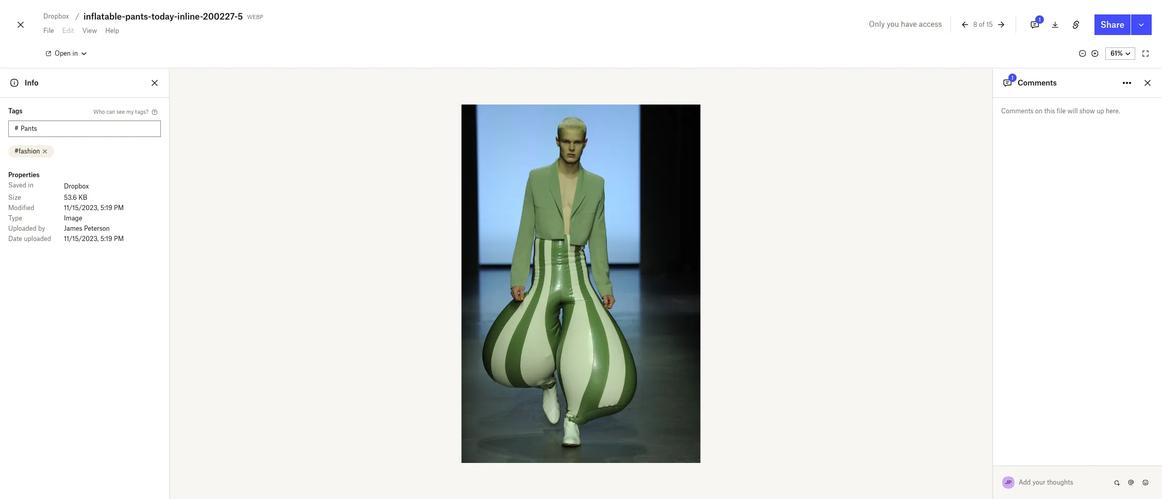 Task type: describe. For each thing, give the bounding box(es) containing it.
to for microsoft_pride_21_demisexual.jpg
[[992, 283, 997, 289]]

uploaded for microsoft_pride_21_intersex.jpg
[[967, 405, 990, 411]]

upload successful! alert
[[921, 237, 1149, 500]]

comments for comments
[[1018, 78, 1057, 87]]

copy
[[1099, 459, 1115, 467]]

open in button
[[39, 45, 92, 62]]

uploaded for microsoft_pride_21_neutrois.jpg
[[967, 344, 990, 350]]

row containing type
[[8, 213, 161, 224]]

modified
[[8, 204, 34, 212]]

open in
[[55, 50, 78, 57]]

comments for comments on this file will show up here.
[[1001, 107, 1034, 115]]

/ inflatable-pants-today-inline-200227-5 webp
[[75, 11, 263, 22]]

view button
[[78, 23, 101, 39]]

file
[[1057, 107, 1066, 115]]

table containing saved in
[[8, 180, 161, 244]]

#fashion
[[14, 147, 40, 155]]

who can see my tags?
[[93, 109, 149, 115]]

microsoft_pride_21_bisexual.jpg
[[947, 302, 1043, 309]]

microsoft_pride_21_demisexual.jpg
[[947, 271, 1052, 279]]

see
[[117, 109, 125, 115]]

image
[[64, 215, 82, 222]]

to for microsoft_pride_21_pride_flag.jpg
[[992, 374, 997, 381]]

row containing uploaded by
[[8, 224, 161, 234]]

up
[[1097, 107, 1104, 115]]

james
[[64, 225, 82, 233]]

upload
[[961, 472, 986, 481]]

access
[[919, 20, 942, 28]]

saved
[[8, 182, 26, 189]]

microsoft_pride_21_lesbian.jpg
[[947, 454, 1041, 461]]

have
[[901, 20, 917, 28]]

0 horizontal spatial 1
[[1012, 75, 1014, 81]]

5
[[238, 11, 243, 22]]

row containing date uploaded
[[8, 234, 161, 244]]

peterson
[[84, 225, 110, 233]]

copy link button
[[1094, 457, 1133, 469]]

Add a tag text field
[[21, 123, 155, 135]]

53.6 kb
[[64, 194, 87, 202]]

add your thoughts
[[1019, 479, 1073, 487]]

in for open in
[[72, 50, 78, 57]]

dropbox button
[[39, 10, 73, 23]]

successfully
[[988, 481, 1024, 489]]

copy link
[[1099, 459, 1128, 467]]

/
[[75, 12, 79, 21]]

in for saved in
[[28, 182, 34, 189]]

who can see my tags? image
[[151, 108, 159, 117]]

uploaded inside upload successful! all items successfully uploaded
[[1026, 481, 1053, 489]]

share button
[[1095, 14, 1131, 35]]

microsoft_pride_21_intersex.jpg uploaded to
[[947, 393, 1042, 411]]

to for microsoft_pride_21_pansexual.jpg
[[992, 435, 997, 441]]

#
[[14, 125, 19, 133]]

thoughts
[[1047, 479, 1073, 487]]

microsoft_pride_21_neutrois.jpg
[[947, 332, 1043, 340]]

help button
[[101, 23, 123, 39]]

uploaded for microsoft_pride_21_demisexual.jpg
[[967, 283, 990, 289]]

1 button
[[1024, 14, 1045, 35]]

view
[[82, 27, 97, 35]]

can
[[106, 109, 115, 115]]

1 inside dropdown button
[[1039, 17, 1041, 23]]

today-
[[151, 11, 177, 22]]

successful!
[[988, 472, 1028, 481]]

by
[[38, 225, 45, 233]]

saved in
[[8, 182, 34, 189]]

your
[[1033, 479, 1046, 487]]

uploaded by
[[8, 225, 45, 233]]

type
[[8, 215, 22, 222]]



Task type: vqa. For each thing, say whether or not it's contained in the screenshot.
Uploaded in the microsoft_pride_21_pride_flag.jpg uploaded to
yes



Task type: locate. For each thing, give the bounding box(es) containing it.
8
[[974, 20, 977, 28]]

1 vertical spatial 1
[[1012, 75, 1014, 81]]

row down kb
[[8, 203, 161, 213]]

in inside open in dropdown button
[[72, 50, 78, 57]]

pm for kb
[[114, 204, 124, 212]]

uploaded
[[24, 235, 51, 243], [1026, 481, 1053, 489]]

2 pm from the top
[[114, 235, 124, 243]]

3 row from the top
[[8, 203, 161, 213]]

1 vertical spatial 5:19
[[100, 235, 112, 243]]

microsoft_pride_21_pansexual.jpg uploaded to
[[947, 423, 1048, 441]]

to inside microsoft_pride_21_pride_flag.jpg uploaded to
[[992, 374, 997, 381]]

1
[[1039, 17, 1041, 23], [1012, 75, 1014, 81]]

5:19 for james peterson
[[100, 235, 112, 243]]

file button
[[39, 23, 58, 39]]

microsoft_pride_21_neutrois.jpg uploaded to
[[947, 332, 1043, 350]]

200227-
[[203, 11, 238, 22]]

add your thoughts image
[[1019, 477, 1102, 489]]

to inside microsoft_pride_21_demisexual.jpg uploaded to
[[992, 283, 997, 289]]

11/15/2023, 5:19 pm down the 'peterson'
[[64, 235, 124, 243]]

5:19 up the 'peterson'
[[100, 204, 112, 212]]

to down microsoft_pride_21_pansexual.jpg
[[992, 435, 997, 441]]

11/15/2023, down james peterson
[[64, 235, 99, 243]]

uploaded down microsoft_pride_21_intersex.jpg at right bottom
[[967, 405, 990, 411]]

to down microsoft_pride_21_neutrois.jpg
[[992, 344, 997, 350]]

uploaded inside microsoft_pride_21_pride_flag.jpg uploaded to
[[967, 374, 990, 381]]

1 vertical spatial in
[[28, 182, 34, 189]]

row containing size
[[8, 193, 161, 203]]

dropbox for dropbox popup button
[[43, 12, 69, 20]]

link
[[1117, 459, 1128, 467]]

row down dropbox link
[[8, 193, 161, 203]]

#fashion button
[[8, 145, 54, 158]]

jp
[[1005, 480, 1012, 486]]

dropbox up file
[[43, 12, 69, 20]]

5:19 for 53.6 kb
[[100, 204, 112, 212]]

pm for peterson
[[114, 235, 124, 243]]

1 horizontal spatial 1
[[1039, 17, 1041, 23]]

microsoft_pride_21_demisexual.jpg uploaded to
[[947, 271, 1052, 289]]

1 11/15/2023, 5:19 pm from the top
[[64, 204, 124, 212]]

0 vertical spatial 11/15/2023, 5:19 pm
[[64, 204, 124, 212]]

in
[[72, 50, 78, 57], [28, 182, 34, 189]]

on
[[1035, 107, 1043, 115]]

61% button
[[1106, 47, 1135, 60]]

comments
[[1018, 78, 1057, 87], [1001, 107, 1034, 115]]

3 to from the top
[[992, 344, 997, 350]]

show
[[1080, 107, 1095, 115]]

tags
[[8, 107, 23, 115]]

0 vertical spatial pm
[[114, 204, 124, 212]]

2 5:19 from the top
[[100, 235, 112, 243]]

8 of 15
[[974, 20, 993, 28]]

0 vertical spatial 1
[[1039, 17, 1041, 23]]

to down microsoft_pride_21_pride_flag.jpg
[[992, 374, 997, 381]]

row down james peterson
[[8, 234, 161, 244]]

dropbox inside row
[[64, 183, 89, 190]]

close left sidebar image
[[149, 77, 161, 89]]

row containing saved in
[[8, 180, 161, 193]]

row up james peterson
[[8, 213, 161, 224]]

uploaded for microsoft_pride_21_bisexual.jpg
[[967, 314, 990, 320]]

11/15/2023, 5:19 pm down kb
[[64, 204, 124, 212]]

open
[[55, 50, 71, 57]]

15
[[987, 20, 993, 28]]

61%
[[1111, 50, 1123, 57]]

2 11/15/2023, from the top
[[64, 235, 99, 243]]

of
[[979, 20, 985, 28]]

you
[[887, 20, 899, 28]]

to inside microsoft_pride_21_intersex.jpg uploaded to
[[992, 405, 997, 411]]

uploaded inside row
[[8, 225, 36, 233]]

inline-
[[177, 11, 203, 22]]

only
[[869, 20, 885, 28]]

5:19 down the 'peterson'
[[100, 235, 112, 243]]

dropbox
[[43, 12, 69, 20], [64, 183, 89, 190]]

close image
[[14, 17, 27, 33]]

1 11/15/2023, from the top
[[64, 204, 99, 212]]

to
[[992, 283, 997, 289], [992, 314, 997, 320], [992, 344, 997, 350], [992, 374, 997, 381], [992, 405, 997, 411], [992, 435, 997, 441]]

add
[[1019, 479, 1031, 487]]

1 vertical spatial pm
[[114, 235, 124, 243]]

0 horizontal spatial in
[[28, 182, 34, 189]]

to down microsoft_pride_21_demisexual.jpg
[[992, 283, 997, 289]]

1 horizontal spatial uploaded
[[1026, 481, 1053, 489]]

in down properties
[[28, 182, 34, 189]]

uploaded for microsoft_pride_21_pansexual.jpg
[[967, 435, 990, 441]]

Add your thoughts text field
[[1019, 475, 1111, 491]]

in right the open
[[72, 50, 78, 57]]

1 5:19 from the top
[[100, 204, 112, 212]]

uploaded inside microsoft_pride_21_demisexual.jpg uploaded to
[[967, 283, 990, 289]]

comments up "on"
[[1018, 78, 1057, 87]]

4 to from the top
[[992, 374, 997, 381]]

to inside microsoft_pride_21_pansexual.jpg uploaded to
[[992, 435, 997, 441]]

uploaded down microsoft_pride_21_demisexual.jpg
[[967, 283, 990, 289]]

to down microsoft_pride_21_intersex.jpg at right bottom
[[992, 405, 997, 411]]

size
[[8, 194, 21, 202]]

date uploaded
[[8, 235, 51, 243]]

upload successful! all items successfully uploaded
[[961, 472, 1053, 489]]

uploaded for microsoft_pride_21_pride_flag.jpg
[[967, 374, 990, 381]]

1 pm from the top
[[114, 204, 124, 212]]

properties
[[8, 171, 40, 179]]

dropbox up the 53.6 kb at top
[[64, 183, 89, 190]]

0 vertical spatial 11/15/2023,
[[64, 204, 99, 212]]

uploaded down microsoft_pride_21_neutrois.jpg
[[967, 344, 990, 350]]

11/15/2023,
[[64, 204, 99, 212], [64, 235, 99, 243]]

to down 'microsoft_pride_21_bisexual.jpg'
[[992, 314, 997, 320]]

uploaded inside row
[[24, 235, 51, 243]]

6 row from the top
[[8, 234, 161, 244]]

uploaded
[[8, 225, 36, 233], [967, 283, 990, 289], [967, 314, 990, 320], [967, 344, 990, 350], [967, 374, 990, 381], [967, 405, 990, 411], [967, 435, 990, 441]]

row up kb
[[8, 180, 161, 193]]

dropbox inside dropbox popup button
[[43, 12, 69, 20]]

dropbox for dropbox link
[[64, 183, 89, 190]]

1 to from the top
[[992, 283, 997, 289]]

to inside microsoft_pride_21_bisexual.jpg uploaded to
[[992, 314, 997, 320]]

1 vertical spatial 11/15/2023, 5:19 pm
[[64, 235, 124, 243]]

items
[[970, 481, 987, 489]]

info
[[25, 78, 38, 87]]

file
[[43, 27, 54, 35]]

1 horizontal spatial in
[[72, 50, 78, 57]]

5:19
[[100, 204, 112, 212], [100, 235, 112, 243]]

0 vertical spatial in
[[72, 50, 78, 57]]

james peterson
[[64, 225, 110, 233]]

all
[[961, 481, 969, 489]]

uploaded down 'microsoft_pride_21_bisexual.jpg'
[[967, 314, 990, 320]]

date
[[8, 235, 22, 243]]

pm
[[114, 204, 124, 212], [114, 235, 124, 243]]

row
[[8, 180, 161, 193], [8, 193, 161, 203], [8, 203, 161, 213], [8, 213, 161, 224], [8, 224, 161, 234], [8, 234, 161, 244]]

0 vertical spatial uploaded
[[24, 235, 51, 243]]

uploaded down microsoft_pride_21_pride_flag.jpg
[[967, 374, 990, 381]]

11/15/2023, 5:19 pm
[[64, 204, 124, 212], [64, 235, 124, 243]]

here.
[[1106, 107, 1120, 115]]

dropbox link
[[64, 182, 89, 192]]

only you have access
[[869, 20, 942, 28]]

who
[[93, 109, 105, 115]]

microsoft_pride_21_pride_flag.jpg uploaded to
[[947, 362, 1048, 381]]

my
[[126, 109, 134, 115]]

uploaded inside microsoft_pride_21_bisexual.jpg uploaded to
[[967, 314, 990, 320]]

comments on this file will show up here.
[[1001, 107, 1120, 115]]

4 row from the top
[[8, 213, 161, 224]]

6 to from the top
[[992, 435, 997, 441]]

uploaded inside microsoft_pride_21_pansexual.jpg uploaded to
[[967, 435, 990, 441]]

to for microsoft_pride_21_intersex.jpg
[[992, 405, 997, 411]]

5 row from the top
[[8, 224, 161, 234]]

microsoft_pride_21_bisexual.jpg uploaded to
[[947, 302, 1043, 320]]

0 vertical spatial comments
[[1018, 78, 1057, 87]]

11/15/2023, for kb
[[64, 204, 99, 212]]

to inside the microsoft_pride_21_neutrois.jpg uploaded to
[[992, 344, 997, 350]]

microsoft_pride_21_intersex.jpg
[[947, 393, 1042, 401]]

in inside table
[[28, 182, 34, 189]]

table
[[8, 180, 161, 244]]

0 vertical spatial dropbox
[[43, 12, 69, 20]]

this
[[1044, 107, 1055, 115]]

5 to from the top
[[992, 405, 997, 411]]

0 horizontal spatial uploaded
[[24, 235, 51, 243]]

1 vertical spatial uploaded
[[1026, 481, 1053, 489]]

microsoft_pride_21_pride_flag.jpg
[[947, 362, 1048, 370]]

11/15/2023, 5:19 pm for kb
[[64, 204, 124, 212]]

close right sidebar image
[[1142, 77, 1154, 89]]

uploaded down the 'type'
[[8, 225, 36, 233]]

to for microsoft_pride_21_neutrois.jpg
[[992, 344, 997, 350]]

tags?
[[135, 109, 149, 115]]

inflatable-
[[84, 11, 125, 22]]

comments left "on"
[[1001, 107, 1034, 115]]

share
[[1101, 20, 1125, 30]]

help
[[105, 27, 119, 35]]

kb
[[79, 194, 87, 202]]

11/15/2023, down kb
[[64, 204, 99, 212]]

uploaded down microsoft_pride_21_pansexual.jpg
[[967, 435, 990, 441]]

2 to from the top
[[992, 314, 997, 320]]

11/15/2023, 5:19 pm for peterson
[[64, 235, 124, 243]]

uploaded inside microsoft_pride_21_intersex.jpg uploaded to
[[967, 405, 990, 411]]

1 vertical spatial 11/15/2023,
[[64, 235, 99, 243]]

2 row from the top
[[8, 193, 161, 203]]

uploaded inside the microsoft_pride_21_neutrois.jpg uploaded to
[[967, 344, 990, 350]]

1 vertical spatial comments
[[1001, 107, 1034, 115]]

53.6
[[64, 194, 77, 202]]

webp
[[247, 12, 263, 21]]

0 vertical spatial 5:19
[[100, 204, 112, 212]]

row down image
[[8, 224, 161, 234]]

microsoft_pride_21_pansexual.jpg
[[947, 423, 1048, 431]]

row containing modified
[[8, 203, 161, 213]]

1 row from the top
[[8, 180, 161, 193]]

to for microsoft_pride_21_bisexual.jpg
[[992, 314, 997, 320]]

will
[[1068, 107, 1078, 115]]

11/15/2023, for peterson
[[64, 235, 99, 243]]

2 11/15/2023, 5:19 pm from the top
[[64, 235, 124, 243]]

1 vertical spatial dropbox
[[64, 183, 89, 190]]

pants-
[[125, 11, 151, 22]]



